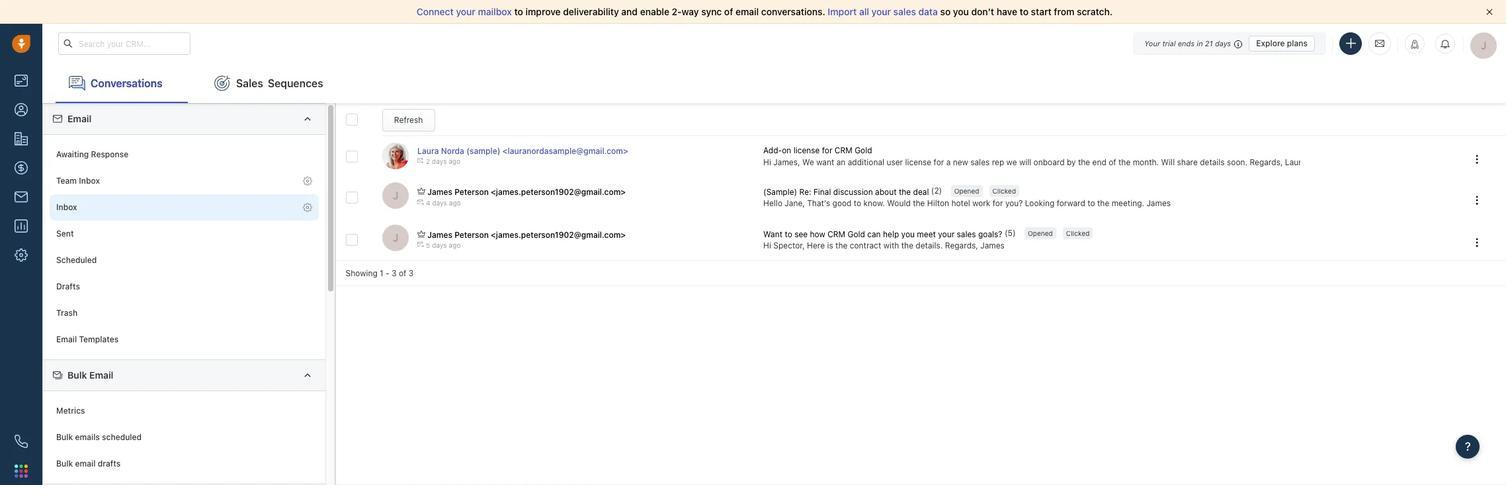 Task type: vqa. For each thing, say whether or not it's contained in the screenshot.
the Microsoft Outlook
no



Task type: locate. For each thing, give the bounding box(es) containing it.
want
[[816, 157, 834, 167]]

2
[[426, 158, 430, 166]]

0 vertical spatial gold
[[855, 146, 872, 156]]

4 days ago
[[426, 199, 461, 207]]

close image
[[1487, 9, 1493, 15]]

1 vertical spatial regards,
[[945, 241, 978, 251]]

1 vertical spatial laura
[[1285, 157, 1306, 167]]

(sample) re: final discussion about the deal (2)
[[763, 186, 942, 197]]

ago for want to see how crm gold can help you meet your sales goals? (5)
[[449, 241, 461, 249]]

the right with on the right of page
[[902, 241, 914, 251]]

1 vertical spatial inbox
[[56, 203, 77, 213]]

conversations link
[[56, 64, 188, 103]]

1 horizontal spatial opened
[[1028, 230, 1053, 238]]

rep
[[992, 157, 1004, 167]]

0 horizontal spatial opened
[[954, 187, 979, 195]]

of right end
[[1109, 157, 1116, 167]]

crm up 'is'
[[828, 229, 846, 239]]

0 horizontal spatial 3
[[392, 269, 397, 279]]

hi down add-
[[763, 157, 771, 167]]

opened up hello jane, that's good to know. would the hilton hotel work for you? looking forward to the meeting. james
[[954, 187, 979, 195]]

your
[[456, 6, 476, 17], [872, 6, 891, 17], [938, 229, 955, 239]]

explore plans link
[[1249, 35, 1315, 51]]

goals?
[[978, 229, 1003, 239]]

bulk
[[67, 370, 87, 381], [56, 433, 73, 443], [56, 459, 73, 469]]

add-on license for crm gold link
[[763, 145, 872, 157]]

1 vertical spatial sales
[[971, 157, 990, 167]]

0 horizontal spatial laura
[[417, 146, 439, 156]]

email left 'drafts'
[[75, 459, 96, 469]]

to up spector,
[[785, 229, 792, 239]]

sent
[[56, 229, 74, 239]]

your right the "meet"
[[938, 229, 955, 239]]

0 vertical spatial hi
[[763, 157, 771, 167]]

2 <james.peterson1902@gmail.com> from the top
[[491, 230, 626, 240]]

(2)
[[931, 186, 942, 196]]

the right 'is'
[[836, 241, 848, 251]]

peterson
[[455, 187, 489, 197], [455, 230, 489, 240]]

ago down norda
[[449, 158, 461, 166]]

(5)
[[1005, 229, 1016, 238]]

2 james peterson <james.peterson1902@gmail.com> from the top
[[428, 230, 626, 240]]

crm up an
[[835, 146, 853, 156]]

trial
[[1163, 39, 1176, 47]]

0 vertical spatial bulk
[[67, 370, 87, 381]]

incoming image
[[417, 158, 424, 164]]

how
[[810, 229, 825, 239]]

details.
[[916, 241, 943, 251]]

0 vertical spatial you
[[953, 6, 969, 17]]

opened right (5)
[[1028, 230, 1053, 238]]

to down discussion
[[854, 198, 861, 208]]

<lauranordasample@gmail.com>
[[503, 146, 628, 156]]

2 3 from the left
[[409, 269, 414, 279]]

email up awaiting
[[67, 113, 92, 124]]

start
[[1031, 6, 1052, 17]]

to right forward
[[1088, 198, 1095, 208]]

on
[[782, 146, 791, 156]]

peterson for want to see how crm gold can help you meet your sales goals? (5)
[[455, 230, 489, 240]]

crm
[[835, 146, 853, 156], [828, 229, 846, 239]]

freshworks switcher image
[[15, 465, 28, 478]]

1 horizontal spatial license
[[905, 157, 932, 167]]

ago right 4
[[449, 199, 461, 207]]

21
[[1205, 39, 1213, 47]]

gold inside the add-on license for crm gold hi james, we want an additional user license for a new sales rep we will onboard by the end of the month. will share details soon. regards, laura
[[855, 146, 872, 156]]

email down trash
[[56, 335, 77, 345]]

license right user
[[905, 157, 932, 167]]

want to see how crm gold can help you meet your sales goals? button
[[763, 229, 1005, 240]]

james down goals?
[[981, 241, 1005, 251]]

email templates
[[56, 335, 119, 345]]

month.
[[1133, 157, 1159, 167]]

clicked up you?
[[993, 187, 1016, 195]]

outgoing image
[[417, 199, 424, 205]]

data
[[919, 6, 938, 17]]

tab list
[[42, 64, 1506, 103]]

from
[[1054, 6, 1075, 17]]

0 vertical spatial clicked
[[993, 187, 1016, 195]]

(sample) re: final discussion about the deal button
[[763, 186, 931, 198]]

1 horizontal spatial 3
[[409, 269, 414, 279]]

clicked down forward
[[1066, 230, 1090, 238]]

2 hi from the top
[[763, 241, 771, 251]]

0 vertical spatial james peterson <james.peterson1902@gmail.com>
[[428, 187, 626, 197]]

1 horizontal spatial of
[[724, 6, 733, 17]]

laura norda (sample) <lauranordasample@gmail.com>
[[417, 146, 628, 156]]

for left a
[[934, 157, 944, 167]]

1 vertical spatial ago
[[449, 199, 461, 207]]

1 horizontal spatial for
[[934, 157, 944, 167]]

2 ago from the top
[[449, 199, 461, 207]]

hi down want
[[763, 241, 771, 251]]

gold for for
[[855, 146, 872, 156]]

the left meeting. at the top right of page
[[1098, 198, 1110, 208]]

0 vertical spatial peterson
[[455, 187, 489, 197]]

<james.peterson1902@gmail.com> for (sample)
[[491, 187, 626, 197]]

your trial ends in 21 days
[[1145, 39, 1231, 47]]

license
[[794, 146, 820, 156], [905, 157, 932, 167]]

sales left goals?
[[957, 229, 976, 239]]

2 horizontal spatial of
[[1109, 157, 1116, 167]]

crm inside want to see how crm gold can help you meet your sales goals? (5)
[[828, 229, 846, 239]]

1 vertical spatial gold
[[848, 229, 865, 239]]

1 hi from the top
[[763, 157, 771, 167]]

inbox right team
[[79, 176, 100, 186]]

team
[[56, 176, 77, 186]]

so
[[940, 6, 951, 17]]

0 vertical spatial <james.peterson1902@gmail.com>
[[491, 187, 626, 197]]

inbox down team
[[56, 203, 77, 213]]

1 vertical spatial you
[[901, 229, 915, 239]]

you right help
[[901, 229, 915, 239]]

the up would
[[899, 187, 911, 197]]

0 vertical spatial email
[[67, 113, 92, 124]]

james,
[[774, 157, 800, 167]]

2 horizontal spatial your
[[938, 229, 955, 239]]

2 vertical spatial ago
[[449, 241, 461, 249]]

bulk down bulk emails scheduled
[[56, 459, 73, 469]]

1 vertical spatial email
[[56, 335, 77, 345]]

sales
[[894, 6, 916, 17], [971, 157, 990, 167], [957, 229, 976, 239]]

1 vertical spatial clicked
[[1066, 230, 1090, 238]]

ago right 5
[[449, 241, 461, 249]]

0 vertical spatial laura
[[417, 146, 439, 156]]

of inside the add-on license for crm gold hi james, we want an additional user license for a new sales rep we will onboard by the end of the month. will share details soon. regards, laura
[[1109, 157, 1116, 167]]

you right so at right top
[[953, 6, 969, 17]]

laura up 2 at the top left of page
[[417, 146, 439, 156]]

hotel
[[952, 198, 970, 208]]

1 <james.peterson1902@gmail.com> from the top
[[491, 187, 626, 197]]

norda
[[441, 146, 464, 156]]

work
[[973, 198, 991, 208]]

sales inside the add-on license for crm gold hi james, we want an additional user license for a new sales rep we will onboard by the end of the month. will share details soon. regards, laura
[[971, 157, 990, 167]]

days right 5
[[432, 241, 447, 249]]

send email image
[[1375, 38, 1385, 49]]

the left the month.
[[1119, 157, 1131, 167]]

hi inside the add-on license for crm gold hi james, we want an additional user license for a new sales rep we will onboard by the end of the month. will share details soon. regards, laura
[[763, 157, 771, 167]]

will
[[1161, 157, 1175, 167]]

contract
[[850, 241, 881, 251]]

2 vertical spatial for
[[993, 198, 1003, 208]]

for left you?
[[993, 198, 1003, 208]]

0 vertical spatial email
[[736, 6, 759, 17]]

0 vertical spatial inbox
[[79, 176, 100, 186]]

0 vertical spatial regards,
[[1250, 157, 1283, 167]]

regards, right soon.
[[1250, 157, 1283, 167]]

0 vertical spatial of
[[724, 6, 733, 17]]

what's new image
[[1410, 40, 1420, 49]]

1 vertical spatial <james.peterson1902@gmail.com>
[[491, 230, 626, 240]]

connect your mailbox to improve deliverability and enable 2-way sync of email conversations. import all your sales data so you don't have to start from scratch.
[[417, 6, 1113, 17]]

for
[[822, 146, 833, 156], [934, 157, 944, 167], [993, 198, 1003, 208]]

0 horizontal spatial clicked
[[993, 187, 1016, 195]]

james
[[428, 187, 452, 197], [1147, 198, 1171, 208], [428, 230, 452, 240], [981, 241, 1005, 251]]

sales left rep
[[971, 157, 990, 167]]

1 james peterson <james.peterson1902@gmail.com> from the top
[[428, 187, 626, 197]]

hello
[[763, 198, 783, 208]]

1 horizontal spatial clicked
[[1066, 230, 1090, 238]]

of right -
[[399, 269, 406, 279]]

sequences
[[268, 77, 323, 89]]

email right sync
[[736, 6, 759, 17]]

trash
[[56, 309, 78, 318]]

license up we at the right of the page
[[794, 146, 820, 156]]

1 horizontal spatial regards,
[[1250, 157, 1283, 167]]

bulk up the metrics
[[67, 370, 87, 381]]

your right all
[[872, 6, 891, 17]]

drafts
[[56, 282, 80, 292]]

sales left data
[[894, 6, 916, 17]]

3 ago from the top
[[449, 241, 461, 249]]

bulk email
[[67, 370, 113, 381]]

0 vertical spatial opened
[[954, 187, 979, 195]]

1 3 from the left
[[392, 269, 397, 279]]

showing
[[346, 269, 378, 279]]

gold up the contract
[[848, 229, 865, 239]]

ago
[[449, 158, 461, 166], [449, 199, 461, 207], [449, 241, 461, 249]]

awaiting response
[[56, 150, 128, 160]]

1 horizontal spatial laura
[[1285, 157, 1306, 167]]

refresh
[[394, 115, 423, 125]]

0 vertical spatial for
[[822, 146, 833, 156]]

1 vertical spatial james peterson <james.peterson1902@gmail.com>
[[428, 230, 626, 240]]

1
[[380, 269, 383, 279]]

is
[[827, 241, 833, 251]]

email
[[736, 6, 759, 17], [75, 459, 96, 469]]

0 vertical spatial crm
[[835, 146, 853, 156]]

0 horizontal spatial you
[[901, 229, 915, 239]]

you
[[953, 6, 969, 17], [901, 229, 915, 239]]

clicked for james
[[1066, 230, 1090, 238]]

1 vertical spatial peterson
[[455, 230, 489, 240]]

want to see how crm gold can help you meet your sales goals? (5)
[[763, 229, 1016, 239]]

refresh button
[[382, 109, 435, 131]]

clicked
[[993, 187, 1016, 195], [1066, 230, 1090, 238]]

mailbox
[[478, 6, 512, 17]]

2 vertical spatial bulk
[[56, 459, 73, 469]]

peterson up 5 days ago
[[455, 230, 489, 240]]

scheduled
[[56, 256, 97, 266]]

hilton
[[927, 198, 949, 208]]

to
[[514, 6, 523, 17], [1020, 6, 1029, 17], [854, 198, 861, 208], [1088, 198, 1095, 208], [785, 229, 792, 239]]

templates
[[79, 335, 119, 345]]

ends
[[1178, 39, 1195, 47]]

1 vertical spatial license
[[905, 157, 932, 167]]

for up want
[[822, 146, 833, 156]]

share
[[1177, 157, 1198, 167]]

bulk left emails
[[56, 433, 73, 443]]

the right by
[[1078, 157, 1090, 167]]

would
[[887, 198, 911, 208]]

2 peterson from the top
[[455, 230, 489, 240]]

<james.peterson1902@gmail.com>
[[491, 187, 626, 197], [491, 230, 626, 240]]

2 days ago
[[426, 158, 461, 166]]

1 vertical spatial email
[[75, 459, 96, 469]]

spector,
[[774, 241, 805, 251]]

your left the mailbox
[[456, 6, 476, 17]]

1 vertical spatial crm
[[828, 229, 846, 239]]

plans
[[1287, 38, 1308, 48]]

days right 2 at the top left of page
[[432, 158, 447, 166]]

opened
[[954, 187, 979, 195], [1028, 230, 1053, 238]]

crm inside the add-on license for crm gold hi james, we want an additional user license for a new sales rep we will onboard by the end of the month. will share details soon. regards, laura
[[835, 146, 853, 156]]

email down templates
[[89, 370, 113, 381]]

crm for for
[[835, 146, 853, 156]]

of right sync
[[724, 6, 733, 17]]

help
[[883, 229, 899, 239]]

1 vertical spatial hi
[[763, 241, 771, 251]]

laura right soon.
[[1285, 157, 1306, 167]]

0 vertical spatial sales
[[894, 6, 916, 17]]

days right 4
[[432, 199, 447, 207]]

0 horizontal spatial inbox
[[56, 203, 77, 213]]

1 vertical spatial bulk
[[56, 433, 73, 443]]

peterson up the 4 days ago
[[455, 187, 489, 197]]

showing 1 - 3 of 3
[[346, 269, 414, 279]]

gold inside want to see how crm gold can help you meet your sales goals? (5)
[[848, 229, 865, 239]]

1 vertical spatial opened
[[1028, 230, 1053, 238]]

2 vertical spatial sales
[[957, 229, 976, 239]]

regards, right the details.
[[945, 241, 978, 251]]

0 horizontal spatial license
[[794, 146, 820, 156]]

in
[[1197, 39, 1203, 47]]

1 peterson from the top
[[455, 187, 489, 197]]

james right meeting. at the top right of page
[[1147, 198, 1171, 208]]

0 vertical spatial ago
[[449, 158, 461, 166]]

Search your CRM... text field
[[58, 32, 191, 55]]

gold up "additional" on the right top
[[855, 146, 872, 156]]

know.
[[864, 198, 885, 208]]

(sample)
[[467, 146, 500, 156]]

2 vertical spatial of
[[399, 269, 406, 279]]

1 vertical spatial of
[[1109, 157, 1116, 167]]



Task type: describe. For each thing, give the bounding box(es) containing it.
will
[[1019, 157, 1032, 167]]

sales inside want to see how crm gold can help you meet your sales goals? (5)
[[957, 229, 976, 239]]

discussion
[[833, 187, 873, 197]]

your
[[1145, 39, 1161, 47]]

want
[[763, 229, 783, 239]]

you?
[[1006, 198, 1023, 208]]

0 horizontal spatial email
[[75, 459, 96, 469]]

scheduled link
[[50, 247, 319, 274]]

all
[[859, 6, 869, 17]]

style image
[[417, 241, 424, 248]]

james peterson <james.peterson1902@gmail.com> for (sample)
[[428, 187, 626, 197]]

james peterson <james.peterson1902@gmail.com> for want
[[428, 230, 626, 240]]

<james.peterson1902@gmail.com> for want
[[491, 230, 626, 240]]

(sample) re: final discussion about the deal link
[[763, 186, 931, 198]]

days right 21
[[1215, 39, 1231, 47]]

your inside want to see how crm gold can help you meet your sales goals? (5)
[[938, 229, 955, 239]]

can
[[867, 229, 881, 239]]

2-
[[672, 6, 682, 17]]

tab list containing conversations
[[42, 64, 1506, 103]]

to right the mailbox
[[514, 6, 523, 17]]

don't
[[972, 6, 994, 17]]

conversations.
[[761, 6, 825, 17]]

bulk email drafts
[[56, 459, 121, 469]]

days for (sample) re: final discussion about the deal
[[432, 199, 447, 207]]

team inbox link
[[50, 168, 319, 194]]

have
[[997, 6, 1017, 17]]

to left start
[[1020, 6, 1029, 17]]

crm for how
[[828, 229, 846, 239]]

5
[[426, 241, 430, 249]]

metrics
[[56, 406, 85, 416]]

that's
[[807, 198, 830, 208]]

bulk for bulk email drafts
[[56, 459, 73, 469]]

2 vertical spatial email
[[89, 370, 113, 381]]

with
[[884, 241, 899, 251]]

1 horizontal spatial you
[[953, 6, 969, 17]]

here
[[807, 241, 825, 251]]

add-on license for crm gold hi james, we want an additional user license for a new sales rep we will onboard by the end of the month. will share details soon. regards, laura
[[763, 146, 1306, 167]]

email for email templates
[[56, 335, 77, 345]]

0 horizontal spatial of
[[399, 269, 406, 279]]

sales for new
[[971, 157, 990, 167]]

team inbox
[[56, 176, 100, 186]]

0 horizontal spatial your
[[456, 6, 476, 17]]

by
[[1067, 157, 1076, 167]]

ago for (sample) re: final discussion about the deal (2)
[[449, 199, 461, 207]]

the down deal
[[913, 198, 925, 208]]

add-
[[763, 146, 782, 156]]

4
[[426, 199, 430, 207]]

1 horizontal spatial email
[[736, 6, 759, 17]]

1 horizontal spatial your
[[872, 6, 891, 17]]

sync
[[701, 6, 722, 17]]

deal
[[913, 187, 929, 197]]

sales sequences link
[[201, 64, 337, 103]]

about
[[875, 187, 897, 197]]

sales for your
[[894, 6, 916, 17]]

sales
[[236, 77, 263, 89]]

drafts
[[98, 459, 121, 469]]

conversations
[[91, 77, 162, 89]]

jane,
[[785, 198, 805, 208]]

an
[[837, 157, 846, 167]]

and
[[621, 6, 638, 17]]

days for want to see how crm gold can help you meet your sales goals?
[[432, 241, 447, 249]]

hello jane, that's good to know. would the hilton hotel work for you? looking forward to the meeting. james
[[763, 198, 1171, 208]]

final
[[814, 187, 831, 197]]

awaiting
[[56, 150, 89, 160]]

sales sequences
[[236, 77, 323, 89]]

to inside want to see how crm gold can help you meet your sales goals? (5)
[[785, 229, 792, 239]]

you inside want to see how crm gold can help you meet your sales goals? (5)
[[901, 229, 915, 239]]

1 ago from the top
[[449, 158, 461, 166]]

(sample)
[[763, 187, 797, 197]]

the inside (sample) re: final discussion about the deal (2)
[[899, 187, 911, 197]]

bulk email drafts link
[[50, 451, 319, 478]]

improve
[[526, 6, 561, 17]]

good
[[833, 198, 852, 208]]

see
[[795, 229, 808, 239]]

bulk for bulk emails scheduled
[[56, 433, 73, 443]]

explore plans
[[1256, 38, 1308, 48]]

we
[[1007, 157, 1017, 167]]

phone element
[[8, 429, 34, 455]]

email for email
[[67, 113, 92, 124]]

peterson for (sample) re: final discussion about the deal (2)
[[455, 187, 489, 197]]

email templates link
[[50, 327, 319, 353]]

response
[[91, 150, 128, 160]]

laura inside the add-on license for crm gold hi james, we want an additional user license for a new sales rep we will onboard by the end of the month. will share details soon. regards, laura
[[1285, 157, 1306, 167]]

details
[[1200, 157, 1225, 167]]

import
[[828, 6, 857, 17]]

days for add-on license for crm gold
[[432, 158, 447, 166]]

1 horizontal spatial inbox
[[79, 176, 100, 186]]

0 horizontal spatial for
[[822, 146, 833, 156]]

opened for (2)
[[954, 187, 979, 195]]

awaiting response link
[[50, 142, 319, 168]]

we
[[802, 157, 814, 167]]

clicked for work
[[993, 187, 1016, 195]]

forward
[[1057, 198, 1086, 208]]

2 horizontal spatial for
[[993, 198, 1003, 208]]

phone image
[[15, 435, 28, 449]]

deliverability
[[563, 6, 619, 17]]

gold for how
[[848, 229, 865, 239]]

james up the 4 days ago
[[428, 187, 452, 197]]

soon.
[[1227, 157, 1248, 167]]

5 days ago
[[426, 241, 461, 249]]

connect your mailbox link
[[417, 6, 514, 17]]

0 vertical spatial license
[[794, 146, 820, 156]]

hi spector, here is the contract with the details. regards, james
[[763, 241, 1005, 251]]

inbox link
[[50, 194, 319, 221]]

james up 5 days ago
[[428, 230, 452, 240]]

scheduled
[[102, 433, 142, 443]]

0 horizontal spatial regards,
[[945, 241, 978, 251]]

emails
[[75, 433, 100, 443]]

bulk for bulk email
[[67, 370, 87, 381]]

want to see how crm gold can help you meet your sales goals? link
[[763, 229, 1005, 240]]

regards, inside the add-on license for crm gold hi james, we want an additional user license for a new sales rep we will onboard by the end of the month. will share details soon. regards, laura
[[1250, 157, 1283, 167]]

opened for (5)
[[1028, 230, 1053, 238]]

meet
[[917, 229, 936, 239]]

re:
[[800, 187, 811, 197]]

1 vertical spatial for
[[934, 157, 944, 167]]

scratch.
[[1077, 6, 1113, 17]]

enable
[[640, 6, 670, 17]]



